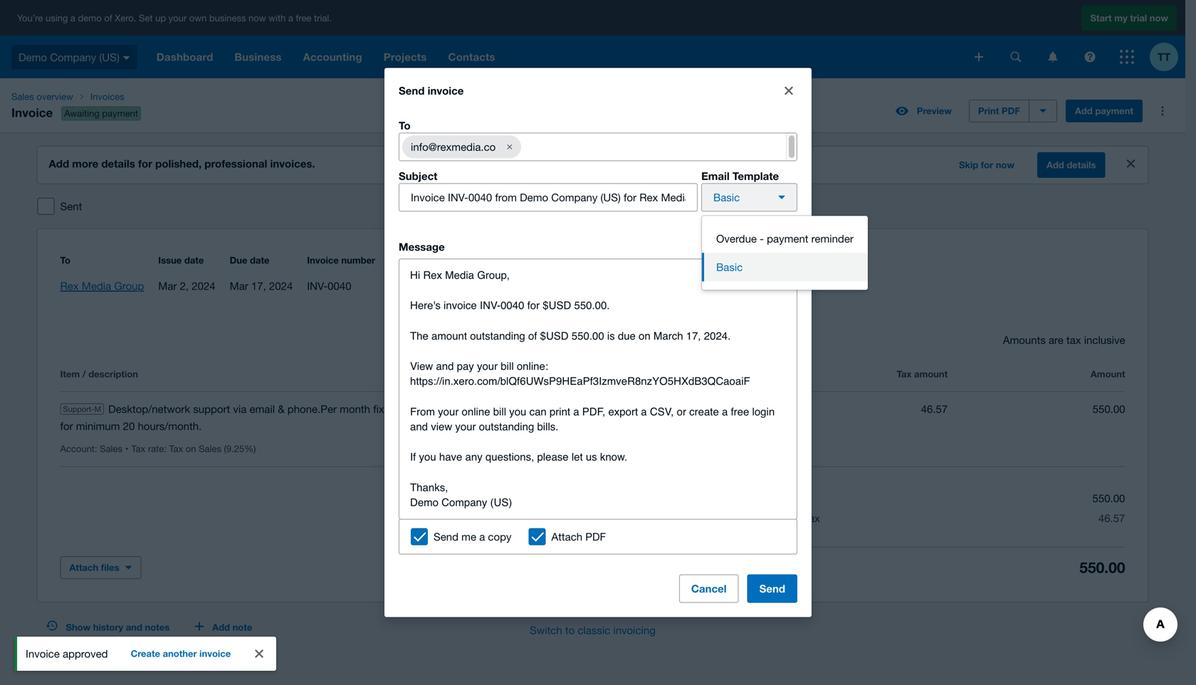 Task type: describe. For each thing, give the bounding box(es) containing it.
start my trial now
[[1091, 12, 1169, 23]]

polished,
[[155, 157, 202, 170]]

0 horizontal spatial rex
[[60, 280, 79, 292]]

xero.
[[115, 12, 136, 23]]

amount column header
[[948, 366, 1126, 383]]

your up view
[[438, 406, 459, 418]]

payment for awaiting payment
[[102, 108, 138, 119]]

2 svg image from the left
[[1085, 52, 1096, 62]]

underline image
[[782, 238, 792, 248]]

remove button
[[496, 133, 524, 161]]

0 horizontal spatial media
[[82, 280, 111, 292]]

view
[[410, 360, 433, 373]]

remove image
[[508, 145, 513, 150]]

tax amount column header
[[770, 366, 948, 383]]

add payment button
[[1066, 100, 1143, 122]]

0 horizontal spatial you
[[419, 451, 436, 464]]

0 vertical spatial $usd
[[543, 300, 571, 312]]

any
[[465, 451, 483, 464]]

online
[[462, 406, 490, 418]]

add payment
[[1075, 105, 1134, 116]]

reminder
[[812, 233, 854, 245]]

2024 for mar 2, 2024
[[192, 280, 216, 292]]

media inside send invoice "dialog"
[[445, 269, 474, 282]]

item / description column header
[[60, 366, 415, 383]]

total sales tax
[[753, 512, 820, 525]]

close button for add more details for polished, professional invoices.
[[1120, 152, 1143, 175]]

svg image up print
[[975, 53, 984, 61]]

a right me
[[479, 531, 485, 543]]

awaiting
[[64, 108, 100, 119]]

from
[[410, 406, 435, 418]]

skip
[[959, 160, 979, 171]]

invoice approved
[[26, 648, 108, 661]]

your down online
[[455, 421, 476, 433]]

desktop/network support via email & phone.per month fixed fee for minimum 20 hours/month.
[[60, 403, 414, 433]]

add for add more details for polished, professional invoices.
[[49, 157, 69, 170]]

fee
[[399, 403, 414, 416]]

tax for sales
[[806, 512, 820, 525]]

a right with
[[288, 12, 293, 23]]

support for desktop/network
[[193, 403, 230, 416]]

for left polished, on the left top
[[138, 157, 152, 170]]

sales overview link
[[6, 90, 79, 104]]

2024 for mar 17, 2024
[[269, 280, 293, 292]]

on inside table
[[186, 444, 196, 455]]

minimum
[[76, 420, 120, 433]]

show history and notes button
[[37, 617, 178, 640]]

pay
[[457, 360, 474, 373]]

classic
[[578, 625, 611, 637]]

tax for tax amount
[[897, 369, 912, 380]]

0 horizontal spatial to
[[60, 255, 70, 266]]

demo
[[78, 12, 102, 23]]

another
[[163, 649, 197, 660]]

close image for close button within the invoice approved alert
[[255, 650, 264, 659]]

you're using a demo of xero. set up your own business now with a free trial.
[[17, 12, 332, 23]]

invoice for invoice number
[[307, 255, 339, 266]]

bills.
[[537, 421, 559, 433]]

17, inside send invoice "dialog"
[[686, 330, 701, 342]]

add note
[[212, 622, 252, 633]]

list box containing overdue - payment reminder
[[702, 216, 868, 290]]

-
[[760, 233, 764, 245]]

send button
[[748, 575, 798, 603]]

send me a copy
[[434, 531, 512, 543]]

month
[[340, 403, 370, 416]]

1 vertical spatial $usd
[[540, 330, 569, 342]]

rex media group link
[[60, 280, 144, 292]]

date for 17,
[[250, 255, 270, 266]]

add details button
[[1038, 152, 1106, 178]]

price
[[748, 369, 770, 380]]

online:
[[517, 360, 548, 373]]

pdf for print pdf
[[1002, 105, 1021, 116]]

overview
[[37, 91, 73, 102]]

your inside view and pay your bill online: https://in.xero.com/blqf6uwsp9heapf3izmver8nzyo5hxdb3qcaoaif
[[477, 360, 498, 373]]

thanks,
[[410, 482, 448, 494]]

for inside button
[[981, 160, 994, 171]]

support-
[[63, 405, 94, 414]]

tax for are
[[1067, 334, 1081, 346]]

amount for the
[[432, 330, 467, 342]]

rex media group
[[60, 280, 144, 292]]

hours/month.
[[138, 420, 202, 433]]

trial
[[1130, 12, 1147, 23]]

of inside tt banner
[[104, 12, 112, 23]]

mar 17, 2024
[[230, 280, 293, 292]]

rex inside send invoice "dialog"
[[423, 269, 442, 282]]

amounts are tax inclusive
[[1003, 334, 1126, 346]]

set
[[139, 12, 153, 23]]

amounts
[[1003, 334, 1046, 346]]

print
[[550, 406, 571, 418]]

550.00.
[[574, 300, 610, 312]]

a left csv,
[[641, 406, 647, 418]]

let
[[572, 451, 583, 464]]

add for add details
[[1047, 160, 1065, 171]]

invoice approved alert
[[14, 637, 276, 672]]

sales overview
[[11, 91, 73, 102]]

Subject field
[[400, 184, 697, 211]]

1 horizontal spatial sales
[[100, 444, 122, 455]]

you inside from your online bill you can print a pdf, export a csv, or create a free login and view your outstanding bills.
[[509, 406, 527, 418]]

demo inside popup button
[[19, 51, 47, 63]]

0 horizontal spatial now
[[249, 12, 266, 23]]

fixed
[[373, 403, 396, 416]]

trial.
[[314, 12, 332, 23]]

due date
[[230, 255, 270, 266]]

invoice inside "button"
[[200, 649, 231, 660]]

csv,
[[650, 406, 674, 418]]

due inside send invoice "dialog"
[[618, 330, 636, 342]]

the
[[410, 330, 429, 342]]

row containing item / description
[[60, 366, 1126, 392]]

item / description
[[60, 369, 138, 380]]

to inside send invoice "dialog"
[[399, 119, 411, 132]]

on inside send invoice "dialog"
[[639, 330, 651, 342]]

email template
[[702, 170, 779, 183]]

none field inside send invoice "dialog"
[[521, 134, 786, 161]]

via
[[233, 403, 247, 416]]

if
[[410, 451, 416, 464]]

skip for now
[[959, 160, 1015, 171]]

payments
[[513, 255, 556, 266]]

and inside view and pay your bill online: https://in.xero.com/blqf6uwsp9heapf3izmver8nzyo5hxdb3qcaoaif
[[436, 360, 454, 373]]

outstanding inside from your online bill you can print a pdf, export a csv, or create a free login and view your outstanding bills.
[[479, 421, 534, 433]]

preview button
[[887, 100, 961, 122]]

rate
[[148, 444, 164, 455]]

quantity column header
[[415, 366, 593, 383]]

tt
[[1158, 51, 1171, 63]]

export
[[609, 406, 638, 418]]

payment inside overdue - payment reminder button
[[767, 233, 809, 245]]

2 horizontal spatial sales
[[199, 444, 221, 455]]

own
[[189, 12, 207, 23]]

desktop/network support via email & phone.per month fixed fee for minimum 20 hours/month. cell
[[60, 401, 415, 435]]

switch to classic invoicing
[[530, 625, 656, 637]]

and inside from your online bill you can print a pdf, export a csv, or create a free login and view your outstanding bills.
[[410, 421, 428, 433]]

date for 2,
[[184, 255, 204, 266]]

svg image inside demo company (us) popup button
[[123, 56, 130, 60]]

send invoice
[[399, 84, 464, 97]]

https://in.xero.com/blqf6uwsp9heapf3izmver8nzyo5hxdb3qcaoaif
[[410, 375, 750, 388]]

1 horizontal spatial due
[[793, 562, 811, 574]]

basic for basic button
[[716, 261, 743, 274]]

2 550.00 cell from the left
[[948, 401, 1126, 435]]

view and pay your bill online: https://in.xero.com/blqf6uwsp9heapf3izmver8nzyo5hxdb3qcaoaif
[[410, 360, 750, 388]]

switch to classic invoicing button
[[519, 617, 667, 645]]

online payments
[[482, 255, 556, 266]]

1
[[587, 403, 593, 416]]

attach for attach pdf
[[552, 531, 583, 543]]

send for invoice
[[399, 84, 425, 97]]

free inside from your online bill you can print a pdf, export a csv, or create a free login and view your outstanding bills.
[[731, 406, 749, 418]]

attach for attach files
[[69, 563, 98, 574]]

now inside button
[[996, 160, 1015, 171]]

0 vertical spatial outstanding
[[470, 330, 525, 342]]

send invoice dialog
[[385, 68, 812, 618]]

2 : from the left
[[164, 444, 167, 455]]

mar 2, 2024
[[158, 280, 216, 292]]

tt banner
[[0, 0, 1186, 78]]

files
[[101, 563, 119, 574]]

amount due
[[753, 562, 811, 574]]

tt button
[[1150, 36, 1186, 78]]

invoicing
[[613, 625, 656, 637]]

cell containing tax rate
[[131, 444, 262, 455]]



Task type: locate. For each thing, give the bounding box(es) containing it.
0 horizontal spatial pdf
[[586, 531, 606, 543]]

2 horizontal spatial close button
[[1120, 152, 1143, 175]]

invoice down hi rex media group,
[[444, 300, 477, 312]]

1 horizontal spatial amount
[[1091, 369, 1126, 380]]

for down 'payments' on the left top
[[527, 300, 540, 312]]

free inside tt banner
[[296, 12, 312, 23]]

subject
[[399, 170, 438, 183]]

0 vertical spatial and
[[436, 360, 454, 373]]

1 horizontal spatial rex
[[423, 269, 442, 282]]

2 vertical spatial invoice
[[26, 648, 60, 661]]

start
[[1091, 12, 1112, 23]]

0 vertical spatial 17,
[[251, 280, 266, 292]]

1 vertical spatial (us)
[[490, 497, 512, 509]]

2024
[[192, 280, 216, 292], [269, 280, 293, 292]]

2 mar from the left
[[230, 280, 248, 292]]

for inside 'desktop/network support via email & phone.per month fixed fee for minimum 20 hours/month.'
[[60, 420, 73, 433]]

amount inside send invoice "dialog"
[[432, 330, 467, 342]]

bill left the online:
[[501, 360, 514, 373]]

0 horizontal spatial details
[[101, 157, 135, 170]]

table containing desktop/network support via email & phone.per month fixed fee for minimum 20 hours/month.
[[60, 349, 1126, 468]]

$usd up the amount outstanding of $usd 550.00 is due on march 17, 2024.
[[543, 300, 571, 312]]

add for add payment
[[1075, 105, 1093, 116]]

1 horizontal spatial company
[[442, 497, 487, 509]]

1 vertical spatial bill
[[493, 406, 506, 418]]

0 horizontal spatial sales
[[11, 91, 34, 102]]

0 horizontal spatial :
[[95, 444, 97, 455]]

message
[[399, 241, 445, 254]]

invoice down add note 'button'
[[200, 649, 231, 660]]

payment for add payment
[[1096, 105, 1134, 116]]

1 horizontal spatial tax
[[1067, 334, 1081, 346]]

0 vertical spatial send
[[399, 84, 425, 97]]

company inside the thanks, demo company (us)
[[442, 497, 487, 509]]

please
[[537, 451, 569, 464]]

outstanding up questions,
[[479, 421, 534, 433]]

0 horizontal spatial 17,
[[251, 280, 266, 292]]

add right skip for now
[[1047, 160, 1065, 171]]

0 horizontal spatial close button
[[245, 640, 274, 669]]

outstanding
[[470, 330, 525, 342], [479, 421, 534, 433]]

2024.
[[704, 330, 731, 342]]

0 horizontal spatial inv-
[[307, 280, 328, 292]]

and inside button
[[126, 622, 142, 633]]

row
[[60, 366, 1126, 392], [60, 392, 1126, 468]]

1 svg image from the left
[[1049, 52, 1058, 62]]

due
[[230, 255, 247, 266]]

2 horizontal spatial send
[[760, 583, 786, 596]]

20
[[123, 420, 135, 433]]

2 vertical spatial send
[[760, 583, 786, 596]]

amount inside column header
[[1091, 369, 1126, 380]]

amount for amount due
[[753, 562, 790, 574]]

close image
[[785, 87, 793, 95], [255, 650, 264, 659]]

us
[[586, 451, 597, 464]]

mar for mar 17, 2024
[[230, 280, 248, 292]]

1 horizontal spatial inv-
[[480, 300, 501, 312]]

(us) inside the thanks, demo company (us)
[[490, 497, 512, 509]]

account
[[60, 444, 95, 455]]

17,
[[251, 280, 266, 292], [686, 330, 701, 342]]

free
[[296, 12, 312, 23], [731, 406, 749, 418]]

to down the send invoice
[[399, 119, 411, 132]]

due right is
[[618, 330, 636, 342]]

1 horizontal spatial amount
[[914, 369, 948, 380]]

17, left 2024.
[[686, 330, 701, 342]]

using
[[46, 12, 68, 23]]

2 vertical spatial invoice
[[200, 649, 231, 660]]

inv- down group,
[[480, 300, 501, 312]]

None field
[[521, 134, 786, 161]]

a right using
[[70, 12, 75, 23]]

cancel
[[691, 583, 727, 596]]

0 horizontal spatial company
[[50, 51, 96, 63]]

0 vertical spatial amount
[[432, 330, 467, 342]]

cell
[[60, 444, 131, 455], [131, 444, 262, 455]]

amount for tax
[[914, 369, 948, 380]]

print pdf button
[[969, 100, 1030, 122]]

basic inside button
[[716, 261, 743, 274]]

:
[[95, 444, 97, 455], [164, 444, 167, 455]]

payment right - in the top right of the page
[[767, 233, 809, 245]]

550.00 cell down amount column header
[[948, 401, 1126, 435]]

tax left rate
[[131, 444, 145, 455]]

svg image
[[1120, 50, 1135, 64], [1011, 52, 1022, 62], [975, 53, 984, 61], [123, 56, 130, 60]]

for down support-
[[60, 420, 73, 433]]

1 vertical spatial invoice
[[444, 300, 477, 312]]

tax up 46.57 cell
[[897, 369, 912, 380]]

0 vertical spatial due
[[618, 330, 636, 342]]

email
[[702, 170, 730, 183]]

and left notes
[[126, 622, 142, 633]]

invoice for invoice approved
[[26, 648, 60, 661]]

manage
[[505, 297, 544, 309]]

1 horizontal spatial 46.57
[[1099, 512, 1126, 525]]

attach right 'copy'
[[552, 531, 583, 543]]

1 vertical spatial attach
[[69, 563, 98, 574]]

invoices
[[90, 91, 124, 102]]

svg image
[[1049, 52, 1058, 62], [1085, 52, 1096, 62]]

issue date
[[158, 255, 204, 266]]

invoice down sales overview link
[[11, 105, 53, 120]]

attach left files
[[69, 563, 98, 574]]

1 vertical spatial basic
[[716, 261, 743, 274]]

amount inside tax amount column header
[[914, 369, 948, 380]]

cell containing account
[[60, 444, 131, 455]]

support inside 'desktop/network support via email & phone.per month fixed fee for minimum 20 hours/month.'
[[193, 403, 230, 416]]

close button
[[775, 77, 803, 105], [1120, 152, 1143, 175], [245, 640, 274, 669]]

close image for close button to the middle
[[785, 87, 793, 95]]

attach inside send invoice "dialog"
[[552, 531, 583, 543]]

(us) inside popup button
[[99, 51, 119, 63]]

group
[[702, 216, 868, 290]]

hi
[[410, 269, 420, 282]]

support for monthly
[[431, 280, 468, 292]]

0 vertical spatial 0040
[[328, 280, 352, 292]]

550.00 cell
[[593, 401, 770, 435], [948, 401, 1126, 435]]

close image
[[1127, 160, 1136, 168]]

pdf inside send invoice "dialog"
[[586, 531, 606, 543]]

support
[[431, 280, 468, 292], [193, 403, 230, 416]]

add note button
[[187, 617, 261, 640]]

rex right hi
[[423, 269, 442, 282]]

0 horizontal spatial tax
[[806, 512, 820, 525]]

1 horizontal spatial now
[[996, 160, 1015, 171]]

of
[[104, 12, 112, 23], [528, 330, 537, 342]]

basic
[[714, 191, 740, 204], [716, 261, 743, 274]]

tax amount
[[897, 369, 948, 380]]

1 vertical spatial pdf
[[586, 531, 606, 543]]

0 vertical spatial company
[[50, 51, 96, 63]]

group
[[114, 280, 144, 292]]

1 vertical spatial amount
[[753, 562, 790, 574]]

create
[[689, 406, 719, 418]]

of inside send invoice "dialog"
[[528, 330, 537, 342]]

svg image left tt
[[1120, 50, 1135, 64]]

bill inside view and pay your bill online: https://in.xero.com/blqf6uwsp9heapf3izmver8nzyo5hxdb3qcaoaif
[[501, 360, 514, 373]]

1 horizontal spatial demo
[[410, 497, 439, 509]]

close button for invoice approved
[[245, 640, 274, 669]]

0 horizontal spatial 46.57
[[921, 403, 948, 416]]

demo down thanks,
[[410, 497, 439, 509]]

0 vertical spatial you
[[509, 406, 527, 418]]

for inside send invoice "dialog"
[[527, 300, 540, 312]]

2 vertical spatial close button
[[245, 640, 274, 669]]

send down amount due
[[760, 583, 786, 596]]

demo down you're
[[19, 51, 47, 63]]

quantity
[[556, 369, 593, 380]]

desktop/network
[[108, 403, 190, 416]]

show
[[66, 622, 91, 633]]

2 horizontal spatial and
[[436, 360, 454, 373]]

invoice for invoice
[[11, 105, 53, 120]]

tax rate : tax on sales (9.25%)
[[131, 444, 256, 455]]

pdf for attach pdf
[[586, 531, 606, 543]]

1 row from the top
[[60, 366, 1126, 392]]

550.00 cell down price column header
[[593, 401, 770, 435]]

your inside tt banner
[[169, 12, 187, 23]]

on left march
[[639, 330, 651, 342]]

1 horizontal spatial attach
[[552, 531, 583, 543]]

1 horizontal spatial 17,
[[686, 330, 701, 342]]

0 horizontal spatial 550.00 cell
[[593, 401, 770, 435]]

0 horizontal spatial amount
[[753, 562, 790, 574]]

add up add details
[[1075, 105, 1093, 116]]

attach pdf
[[552, 531, 606, 543]]

1 horizontal spatial tax
[[169, 444, 183, 455]]

basic for basic popup button
[[714, 191, 740, 204]]

sales left overview
[[11, 91, 34, 102]]

basic down email
[[714, 191, 740, 204]]

description
[[88, 369, 138, 380]]

create another invoice button
[[122, 643, 239, 666]]

0 horizontal spatial mar
[[158, 280, 177, 292]]

add for add note
[[212, 622, 230, 633]]

tax right sales
[[806, 512, 820, 525]]

on down hours/month.
[[186, 444, 196, 455]]

free left 'trial.'
[[296, 12, 312, 23]]

1 horizontal spatial free
[[731, 406, 749, 418]]

date right issue in the top left of the page
[[184, 255, 204, 266]]

amount
[[432, 330, 467, 342], [914, 369, 948, 380]]

inv- down invoice number
[[307, 280, 328, 292]]

can
[[530, 406, 547, 418]]

0 vertical spatial inv-
[[307, 280, 328, 292]]

email
[[250, 403, 275, 416]]

0 horizontal spatial 2024
[[192, 280, 216, 292]]

invoices.
[[270, 157, 315, 170]]

support left the via
[[193, 403, 230, 416]]

1 date from the left
[[184, 255, 204, 266]]

bill right online
[[493, 406, 506, 418]]

hi rex media group,
[[410, 269, 510, 282]]

1 vertical spatial of
[[528, 330, 537, 342]]

0 horizontal spatial payment
[[102, 108, 138, 119]]

0 horizontal spatial demo
[[19, 51, 47, 63]]

0 horizontal spatial send
[[399, 84, 425, 97]]

company down using
[[50, 51, 96, 63]]

0 vertical spatial (us)
[[99, 51, 119, 63]]

login
[[752, 406, 775, 418]]

cell down minimum
[[60, 444, 131, 455]]

template
[[733, 170, 779, 183]]

1 550.00 cell from the left
[[593, 401, 770, 435]]

note
[[233, 622, 252, 633]]

46.57 cell
[[770, 401, 948, 435]]

basic button
[[701, 183, 798, 212]]

: down hours/month.
[[164, 444, 167, 455]]

1 cell from the left
[[60, 444, 131, 455]]

up
[[155, 12, 166, 23]]

invoice
[[428, 84, 464, 97], [444, 300, 477, 312], [200, 649, 231, 660]]

rex left group
[[60, 280, 79, 292]]

tax right are
[[1067, 334, 1081, 346]]

$usd up the online:
[[540, 330, 569, 342]]

0 vertical spatial basic
[[714, 191, 740, 204]]

2 date from the left
[[250, 255, 270, 266]]

cell down hours/month.
[[131, 444, 262, 455]]

1 vertical spatial invoice
[[307, 255, 339, 266]]

1 horizontal spatial of
[[528, 330, 537, 342]]

attach inside popup button
[[69, 563, 98, 574]]

of left xero. at the left of page
[[104, 12, 112, 23]]

2 2024 from the left
[[269, 280, 293, 292]]

1 vertical spatial 0040
[[501, 300, 524, 312]]

add left "note"
[[212, 622, 230, 633]]

0 vertical spatial of
[[104, 12, 112, 23]]

1 vertical spatial free
[[731, 406, 749, 418]]

1 vertical spatial on
[[186, 444, 196, 455]]

outstanding down here's invoice inv-0040 for $usd 550.00.
[[470, 330, 525, 342]]

awaiting payment
[[64, 108, 138, 119]]

tax for tax rate : tax on sales (9.25%)
[[131, 444, 145, 455]]

1 horizontal spatial 550.00 cell
[[948, 401, 1126, 435]]

1 2024 from the left
[[192, 280, 216, 292]]

mar for mar 2, 2024
[[158, 280, 177, 292]]

invoice for send
[[428, 84, 464, 97]]

pdf inside button
[[1002, 105, 1021, 116]]

to
[[565, 625, 575, 637]]

media left group,
[[445, 269, 474, 282]]

company inside popup button
[[50, 51, 96, 63]]

basic down overdue
[[716, 261, 743, 274]]

1 vertical spatial outstanding
[[479, 421, 534, 433]]

thanks, demo company (us)
[[410, 482, 512, 509]]

2 vertical spatial and
[[126, 622, 142, 633]]

add inside 'button'
[[212, 622, 230, 633]]

free left login
[[731, 406, 749, 418]]

1 vertical spatial row
[[60, 392, 1126, 468]]

close image inside invoice approved alert
[[255, 650, 264, 659]]

0 horizontal spatial (us)
[[99, 51, 119, 63]]

a
[[70, 12, 75, 23], [288, 12, 293, 23], [574, 406, 579, 418], [641, 406, 647, 418], [722, 406, 728, 418], [479, 531, 485, 543]]

media left group
[[82, 280, 111, 292]]

price column header
[[593, 366, 770, 383]]

now right the trial
[[1150, 12, 1169, 23]]

46.57 inside cell
[[921, 403, 948, 416]]

details inside button
[[1067, 160, 1096, 171]]

0040 down invoice number
[[328, 280, 352, 292]]

online
[[482, 255, 511, 266]]

send for me
[[434, 531, 459, 543]]

svg image up the invoices link
[[123, 56, 130, 60]]

1 horizontal spatial to
[[399, 119, 411, 132]]

550.00 inside send invoice "dialog"
[[572, 330, 604, 342]]

you
[[509, 406, 527, 418], [419, 451, 436, 464]]

now
[[249, 12, 266, 23], [1150, 12, 1169, 23], [996, 160, 1015, 171]]

sales
[[11, 91, 34, 102], [100, 444, 122, 455], [199, 444, 221, 455]]

row containing desktop/network support via email & phone.per month fixed fee for minimum 20 hours/month.
[[60, 392, 1126, 468]]

svg image up print pdf on the right of page
[[1011, 52, 1022, 62]]

payment down the invoices link
[[102, 108, 138, 119]]

demo company (us) button
[[0, 36, 146, 78]]

bold image
[[742, 238, 752, 248]]

1 horizontal spatial date
[[250, 255, 270, 266]]

details right more
[[101, 157, 135, 170]]

demo inside the thanks, demo company (us)
[[410, 497, 439, 509]]

tax right rate
[[169, 444, 183, 455]]

1 horizontal spatial media
[[445, 269, 474, 282]]

2024 right 2,
[[192, 280, 216, 292]]

2,
[[180, 280, 189, 292]]

2 horizontal spatial now
[[1150, 12, 1169, 23]]

1 vertical spatial tax
[[806, 512, 820, 525]]

inv- inside send invoice "dialog"
[[480, 300, 501, 312]]

list box
[[702, 216, 868, 290]]

tax inside column header
[[897, 369, 912, 380]]

details left close icon
[[1067, 160, 1096, 171]]

mar left 2,
[[158, 280, 177, 292]]

manage link
[[482, 295, 738, 312]]

0 vertical spatial to
[[399, 119, 411, 132]]

here's
[[410, 300, 441, 312]]

italic image
[[762, 238, 772, 248]]

amount up send button on the bottom of page
[[753, 562, 790, 574]]

monthly support
[[390, 280, 468, 292]]

0 vertical spatial row
[[60, 366, 1126, 392]]

you're
[[17, 12, 43, 23]]

1 vertical spatial company
[[442, 497, 487, 509]]

overdue - payment reminder
[[716, 233, 854, 245]]

overdue
[[716, 233, 757, 245]]

to up rex media group
[[60, 255, 70, 266]]

550.00
[[572, 330, 604, 342], [738, 403, 770, 416], [1093, 403, 1126, 416], [1093, 492, 1126, 505], [1080, 559, 1126, 577]]

0 vertical spatial close button
[[775, 77, 803, 105]]

now left with
[[249, 12, 266, 23]]

(us) up 'copy'
[[490, 497, 512, 509]]

1 horizontal spatial and
[[410, 421, 428, 433]]

1 horizontal spatial send
[[434, 531, 459, 543]]

send left me
[[434, 531, 459, 543]]

for right skip at the top right of page
[[981, 160, 994, 171]]

0040 inside send invoice "dialog"
[[501, 300, 524, 312]]

add left more
[[49, 157, 69, 170]]

1 horizontal spatial close image
[[785, 87, 793, 95]]

inv-
[[307, 280, 328, 292], [480, 300, 501, 312]]

1 mar from the left
[[158, 280, 177, 292]]

support up here's
[[431, 280, 468, 292]]

0040 down group,
[[501, 300, 524, 312]]

1 vertical spatial support
[[193, 403, 230, 416]]

0040
[[328, 280, 352, 292], [501, 300, 524, 312]]

2 horizontal spatial tax
[[897, 369, 912, 380]]

amount down the inclusive
[[1091, 369, 1126, 380]]

now right skip at the top right of page
[[996, 160, 1015, 171]]

you left can on the bottom
[[509, 406, 527, 418]]

close button inside invoice approved alert
[[245, 640, 274, 669]]

0 horizontal spatial amount
[[432, 330, 467, 342]]

invoice for here's
[[444, 300, 477, 312]]

(us) up invoices at the top left of page
[[99, 51, 119, 63]]

group containing overdue - payment reminder
[[702, 216, 868, 290]]

date right due
[[250, 255, 270, 266]]

0 horizontal spatial attach
[[69, 563, 98, 574]]

1 vertical spatial to
[[60, 255, 70, 266]]

send up info@rexmedia.co
[[399, 84, 425, 97]]

from your online bill you can print a pdf, export a csv, or create a free login and view your outstanding bills.
[[410, 406, 778, 433]]

payment up close icon
[[1096, 105, 1134, 116]]

1 horizontal spatial close button
[[775, 77, 803, 105]]

a right create at the right
[[722, 406, 728, 418]]

1 horizontal spatial pdf
[[1002, 105, 1021, 116]]

mar down due
[[230, 280, 248, 292]]

basic inside popup button
[[714, 191, 740, 204]]

and left pay
[[436, 360, 454, 373]]

1 vertical spatial you
[[419, 451, 436, 464]]

you right the if at the bottom of the page
[[419, 451, 436, 464]]

0 vertical spatial bill
[[501, 360, 514, 373]]

2024 down due date
[[269, 280, 293, 292]]

1 horizontal spatial :
[[164, 444, 167, 455]]

0 horizontal spatial tax
[[131, 444, 145, 455]]

2 cell from the left
[[131, 444, 262, 455]]

send inside button
[[760, 583, 786, 596]]

2 row from the top
[[60, 392, 1126, 468]]

sales down minimum
[[100, 444, 122, 455]]

add details
[[1047, 160, 1096, 171]]

invoice up info@rexmedia.co
[[428, 84, 464, 97]]

your right pay
[[477, 360, 498, 373]]

amount for amount
[[1091, 369, 1126, 380]]

reference
[[390, 255, 435, 266]]

and
[[436, 360, 454, 373], [410, 421, 428, 433], [126, 622, 142, 633]]

of up the online:
[[528, 330, 537, 342]]

1 horizontal spatial details
[[1067, 160, 1096, 171]]

1 : from the left
[[95, 444, 97, 455]]

1 cell
[[415, 401, 593, 435]]

company up me
[[442, 497, 487, 509]]

a left '1'
[[574, 406, 579, 418]]

invoice left approved on the left
[[26, 648, 60, 661]]

print
[[978, 105, 999, 116]]

skip for now button
[[951, 154, 1023, 177]]

or
[[677, 406, 687, 418]]

your right up
[[169, 12, 187, 23]]

sales left (9.25%)
[[199, 444, 221, 455]]

support-m
[[63, 405, 101, 414]]

1 vertical spatial due
[[793, 562, 811, 574]]

and down from
[[410, 421, 428, 433]]

1 horizontal spatial (us)
[[490, 497, 512, 509]]

invoice inside alert
[[26, 648, 60, 661]]

: down minimum
[[95, 444, 97, 455]]

inclusive
[[1084, 334, 1126, 346]]

payment inside add payment button
[[1096, 105, 1134, 116]]

1 vertical spatial send
[[434, 531, 459, 543]]

bill inside from your online bill you can print a pdf, export a csv, or create a free login and view your outstanding bills.
[[493, 406, 506, 418]]

rex
[[423, 269, 442, 282], [60, 280, 79, 292]]

table
[[60, 349, 1126, 468]]



Task type: vqa. For each thing, say whether or not it's contained in the screenshot.
suggested
no



